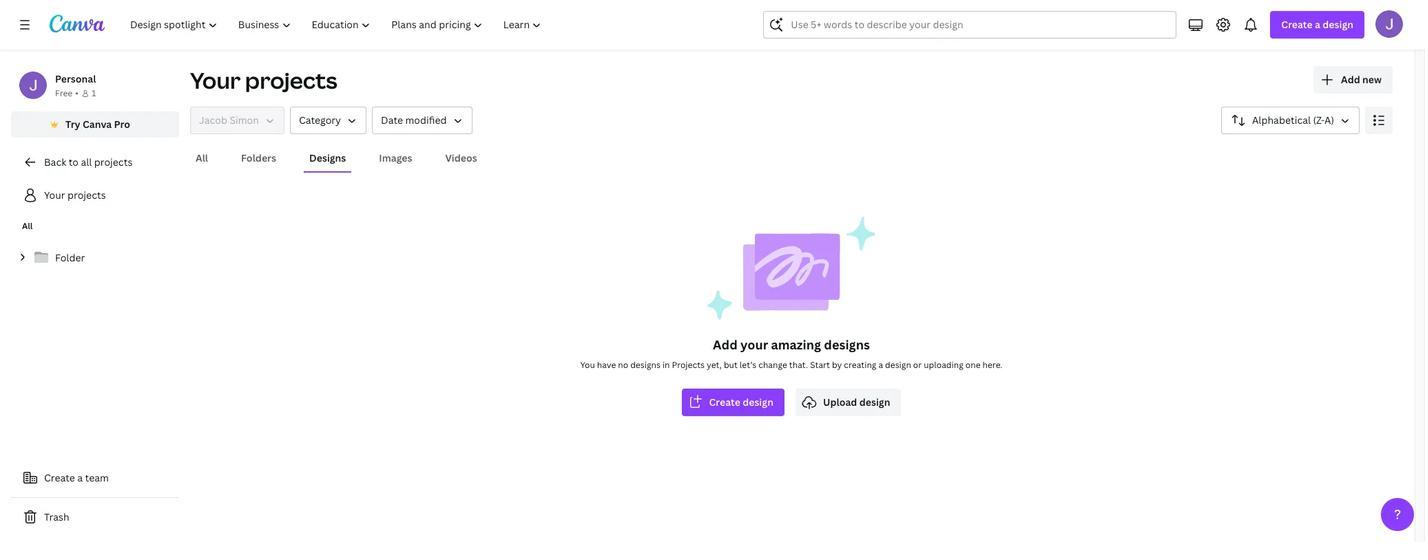 Task type: describe. For each thing, give the bounding box(es) containing it.
let's
[[740, 360, 757, 371]]

all
[[81, 156, 92, 169]]

upload design button
[[796, 389, 902, 417]]

back to all projects link
[[11, 149, 179, 176]]

videos
[[445, 152, 477, 165]]

0 vertical spatial designs
[[824, 337, 870, 353]]

0 vertical spatial projects
[[245, 65, 337, 95]]

create for create design
[[709, 396, 741, 409]]

free •
[[55, 88, 78, 99]]

create for create a design
[[1282, 18, 1313, 31]]

designs button
[[304, 145, 352, 172]]

back to all projects
[[44, 156, 133, 169]]

1
[[92, 88, 96, 99]]

date modified
[[381, 114, 447, 127]]

upload design
[[823, 396, 891, 409]]

create a design
[[1282, 18, 1354, 31]]

1 vertical spatial projects
[[94, 156, 133, 169]]

trash
[[44, 511, 69, 524]]

jacob simon image
[[1376, 10, 1404, 38]]

amazing
[[771, 337, 821, 353]]

have
[[597, 360, 616, 371]]

1 vertical spatial designs
[[631, 360, 661, 371]]

try canva pro
[[65, 118, 130, 131]]

create for create a team
[[44, 472, 75, 485]]

but
[[724, 360, 738, 371]]

0 horizontal spatial all
[[22, 220, 33, 232]]

1 vertical spatial your projects
[[44, 189, 106, 202]]

Owner button
[[190, 107, 284, 134]]

top level navigation element
[[121, 11, 554, 39]]

upload
[[823, 396, 857, 409]]

yet,
[[707, 360, 722, 371]]

2 vertical spatial projects
[[68, 189, 106, 202]]

trash link
[[11, 504, 179, 532]]

Category button
[[290, 107, 367, 134]]

jacob simon
[[199, 114, 259, 127]]

add your amazing designs you have no designs in projects yet, but let's change that. start by creating a design or uploading one here.
[[581, 337, 1003, 371]]

all inside button
[[196, 152, 208, 165]]

0 vertical spatial your projects
[[190, 65, 337, 95]]

a for design
[[1315, 18, 1321, 31]]

add for new
[[1342, 73, 1361, 86]]

design inside button
[[860, 396, 891, 409]]

by
[[832, 360, 842, 371]]

back
[[44, 156, 66, 169]]

create a team button
[[11, 465, 179, 493]]

1 horizontal spatial your
[[190, 65, 241, 95]]

images
[[379, 152, 412, 165]]



Task type: vqa. For each thing, say whether or not it's contained in the screenshot.
Higher education
no



Task type: locate. For each thing, give the bounding box(es) containing it.
projects down all at the top
[[68, 189, 106, 202]]

a left 'team' on the left of the page
[[77, 472, 83, 485]]

your down "back"
[[44, 189, 65, 202]]

1 vertical spatial your
[[44, 189, 65, 202]]

create a team
[[44, 472, 109, 485]]

0 horizontal spatial create
[[44, 472, 75, 485]]

no
[[618, 360, 629, 371]]

2 horizontal spatial create
[[1282, 18, 1313, 31]]

alphabetical (z-a)
[[1253, 114, 1335, 127]]

design down "let's"
[[743, 396, 774, 409]]

None search field
[[764, 11, 1177, 39]]

projects right all at the top
[[94, 156, 133, 169]]

you
[[581, 360, 595, 371]]

folder
[[55, 251, 85, 265]]

1 vertical spatial create
[[709, 396, 741, 409]]

a right creating at the bottom right
[[879, 360, 883, 371]]

create
[[1282, 18, 1313, 31], [709, 396, 741, 409], [44, 472, 75, 485]]

uploading
[[924, 360, 964, 371]]

design inside button
[[743, 396, 774, 409]]

create inside dropdown button
[[1282, 18, 1313, 31]]

1 horizontal spatial a
[[879, 360, 883, 371]]

0 vertical spatial create
[[1282, 18, 1313, 31]]

your projects up simon
[[190, 65, 337, 95]]

images button
[[374, 145, 418, 172]]

0 horizontal spatial a
[[77, 472, 83, 485]]

all button
[[190, 145, 214, 172]]

folders
[[241, 152, 276, 165]]

Search search field
[[791, 12, 1150, 38]]

your projects link
[[11, 182, 179, 209]]

0 vertical spatial your
[[190, 65, 241, 95]]

folders button
[[236, 145, 282, 172]]

in
[[663, 360, 670, 371]]

2 vertical spatial a
[[77, 472, 83, 485]]

design inside add your amazing designs you have no designs in projects yet, but let's change that. start by creating a design or uploading one here.
[[885, 360, 911, 371]]

0 vertical spatial a
[[1315, 18, 1321, 31]]

here.
[[983, 360, 1003, 371]]

0 horizontal spatial add
[[713, 337, 738, 353]]

add for your
[[713, 337, 738, 353]]

add up the but
[[713, 337, 738, 353]]

add new
[[1342, 73, 1382, 86]]

projects up the 'category'
[[245, 65, 337, 95]]

one
[[966, 360, 981, 371]]

1 horizontal spatial create
[[709, 396, 741, 409]]

your up jacob
[[190, 65, 241, 95]]

(z-
[[1314, 114, 1325, 127]]

try
[[65, 118, 80, 131]]

design left or
[[885, 360, 911, 371]]

jacob
[[199, 114, 227, 127]]

your
[[190, 65, 241, 95], [44, 189, 65, 202]]

0 vertical spatial add
[[1342, 73, 1361, 86]]

1 vertical spatial all
[[22, 220, 33, 232]]

1 horizontal spatial designs
[[824, 337, 870, 353]]

a)
[[1325, 114, 1335, 127]]

canva
[[83, 118, 112, 131]]

a inside add your amazing designs you have no designs in projects yet, but let's change that. start by creating a design or uploading one here.
[[879, 360, 883, 371]]

1 horizontal spatial your projects
[[190, 65, 337, 95]]

projects
[[245, 65, 337, 95], [94, 156, 133, 169], [68, 189, 106, 202]]

0 horizontal spatial designs
[[631, 360, 661, 371]]

simon
[[230, 114, 259, 127]]

designs left in
[[631, 360, 661, 371]]

or
[[914, 360, 922, 371]]

add new button
[[1314, 66, 1393, 94]]

start
[[810, 360, 830, 371]]

2 horizontal spatial a
[[1315, 18, 1321, 31]]

design left jacob simon image
[[1323, 18, 1354, 31]]

0 horizontal spatial your projects
[[44, 189, 106, 202]]

create inside button
[[709, 396, 741, 409]]

add inside add your amazing designs you have no designs in projects yet, but let's change that. start by creating a design or uploading one here.
[[713, 337, 738, 353]]

1 horizontal spatial add
[[1342, 73, 1361, 86]]

change
[[759, 360, 787, 371]]

that.
[[789, 360, 808, 371]]

design
[[1323, 18, 1354, 31], [885, 360, 911, 371], [743, 396, 774, 409], [860, 396, 891, 409]]

team
[[85, 472, 109, 485]]

create inside button
[[44, 472, 75, 485]]

your projects
[[190, 65, 337, 95], [44, 189, 106, 202]]

Sort by button
[[1222, 107, 1360, 134]]

a inside "create a team" button
[[77, 472, 83, 485]]

add
[[1342, 73, 1361, 86], [713, 337, 738, 353]]

alphabetical
[[1253, 114, 1311, 127]]

your
[[741, 337, 768, 353]]

date
[[381, 114, 403, 127]]

1 vertical spatial a
[[879, 360, 883, 371]]

create design button
[[682, 389, 785, 417]]

folder link
[[11, 244, 179, 273]]

add left "new"
[[1342, 73, 1361, 86]]

2 vertical spatial create
[[44, 472, 75, 485]]

1 vertical spatial add
[[713, 337, 738, 353]]

your projects down to
[[44, 189, 106, 202]]

design inside dropdown button
[[1323, 18, 1354, 31]]

free
[[55, 88, 73, 99]]

designs up by
[[824, 337, 870, 353]]

0 horizontal spatial your
[[44, 189, 65, 202]]

a
[[1315, 18, 1321, 31], [879, 360, 883, 371], [77, 472, 83, 485]]

pro
[[114, 118, 130, 131]]

a up add new dropdown button
[[1315, 18, 1321, 31]]

creating
[[844, 360, 877, 371]]

create a design button
[[1271, 11, 1365, 39]]

category
[[299, 114, 341, 127]]

personal
[[55, 72, 96, 85]]

modified
[[405, 114, 447, 127]]

create design
[[709, 396, 774, 409]]

add inside dropdown button
[[1342, 73, 1361, 86]]

try canva pro button
[[11, 112, 179, 138]]

projects
[[672, 360, 705, 371]]

all
[[196, 152, 208, 165], [22, 220, 33, 232]]

designs
[[824, 337, 870, 353], [631, 360, 661, 371]]

Date modified button
[[372, 107, 472, 134]]

a for team
[[77, 472, 83, 485]]

videos button
[[440, 145, 483, 172]]

to
[[69, 156, 79, 169]]

designs
[[309, 152, 346, 165]]

•
[[75, 88, 78, 99]]

0 vertical spatial all
[[196, 152, 208, 165]]

new
[[1363, 73, 1382, 86]]

design right upload
[[860, 396, 891, 409]]

1 horizontal spatial all
[[196, 152, 208, 165]]

a inside create a design dropdown button
[[1315, 18, 1321, 31]]



